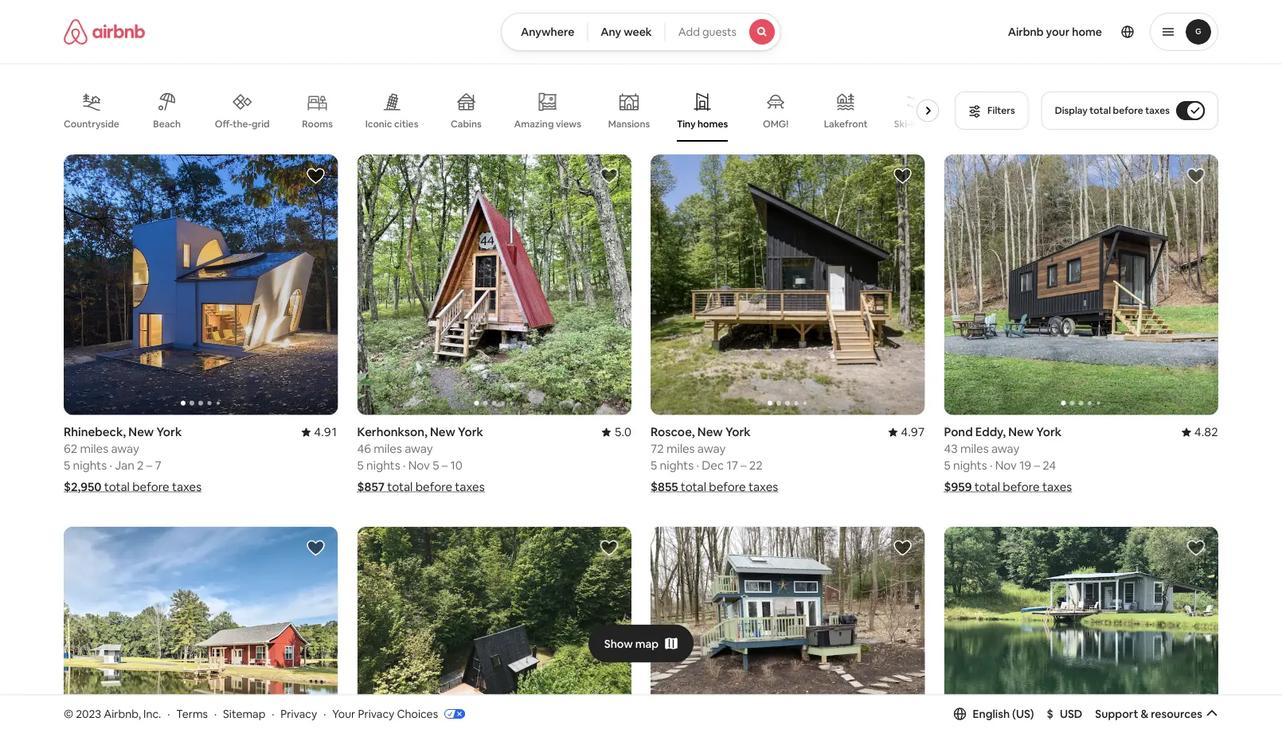 Task type: describe. For each thing, give the bounding box(es) containing it.
any week
[[601, 25, 652, 39]]

display total before taxes button
[[1042, 92, 1219, 130]]

cities
[[394, 118, 419, 130]]

anywhere
[[521, 25, 575, 39]]

york for roscoe, new york
[[726, 425, 751, 440]]

english (us)
[[973, 707, 1035, 722]]

terms
[[176, 707, 208, 722]]

airbnb your home
[[1009, 25, 1103, 39]]

nights for $857
[[367, 458, 401, 474]]

the-
[[233, 118, 252, 130]]

amazing views
[[514, 118, 582, 130]]

york inside pond eddy, new york 43 miles away 5 nights · nov 19 – 24 $959 total before taxes
[[1037, 425, 1062, 440]]

iconic cities
[[365, 118, 419, 130]]

display total before taxes
[[1056, 104, 1171, 117]]

· left your
[[324, 707, 326, 722]]

any
[[601, 25, 622, 39]]

roscoe, new york 72 miles away 5 nights · dec 17 – 22 $855 total before taxes
[[651, 425, 779, 495]]

tiny
[[677, 118, 696, 130]]

pond
[[945, 425, 974, 440]]

before inside button
[[1114, 104, 1144, 117]]

privacy link
[[281, 707, 317, 722]]

off-
[[215, 118, 233, 130]]

ski-in/out
[[895, 118, 938, 130]]

before inside pond eddy, new york 43 miles away 5 nights · nov 19 – 24 $959 total before taxes
[[1003, 480, 1040, 495]]

miles for 46
[[374, 441, 402, 457]]

your privacy choices link
[[333, 707, 465, 723]]

· inside roscoe, new york 72 miles away 5 nights · dec 17 – 22 $855 total before taxes
[[697, 458, 700, 474]]

omg!
[[763, 118, 789, 130]]

1 privacy from the left
[[281, 707, 317, 722]]

filters
[[988, 104, 1016, 117]]

– for 10
[[442, 458, 448, 474]]

total for kerhonkson, new york 46 miles away 5 nights · nov 5 – 10 $857 total before taxes
[[387, 480, 413, 495]]

4.82
[[1195, 425, 1219, 440]]

· right inc.
[[167, 707, 170, 722]]

add to wishlist: tinicum township, pennsylvania image
[[894, 539, 913, 558]]

17
[[727, 458, 739, 474]]

filters button
[[956, 92, 1029, 130]]

dec
[[702, 458, 724, 474]]

support & resources button
[[1096, 707, 1219, 722]]

new for 46 miles away
[[430, 425, 456, 440]]

miles for 62
[[80, 441, 108, 457]]

– for 7
[[146, 458, 152, 474]]

taxes for roscoe, new york 72 miles away 5 nights · dec 17 – 22 $855 total before taxes
[[749, 480, 779, 495]]

countryside
[[64, 118, 119, 130]]

total for rhinebeck, new york 62 miles away 5 nights · jan 2 – 7 $2,950 total before taxes
[[104, 480, 130, 495]]

19
[[1020, 458, 1032, 474]]

– for 22
[[741, 458, 747, 474]]

· right terms
[[214, 707, 217, 722]]

homes
[[698, 118, 728, 130]]

total for roscoe, new york 72 miles away 5 nights · dec 17 – 22 $855 total before taxes
[[681, 480, 707, 495]]

your privacy choices
[[333, 707, 438, 722]]

$959
[[945, 480, 973, 495]]

5 for 72
[[651, 458, 658, 474]]

72
[[651, 441, 664, 457]]

profile element
[[801, 0, 1219, 64]]

$855
[[651, 480, 679, 495]]

rooms
[[302, 118, 333, 130]]

airbnb your home link
[[999, 15, 1112, 49]]

5.0 out of 5 average rating image
[[602, 425, 632, 440]]

add to wishlist: kerhonkson, new york image
[[600, 167, 619, 186]]

new for 72 miles away
[[698, 425, 723, 440]]

5 inside pond eddy, new york 43 miles away 5 nights · nov 19 – 24 $959 total before taxes
[[945, 458, 951, 474]]

&
[[1141, 707, 1149, 722]]

© 2023 airbnb, inc. ·
[[64, 707, 170, 722]]

away for jan
[[111, 441, 139, 457]]

add to wishlist: callicoon, new york image
[[1187, 539, 1206, 558]]

62
[[64, 441, 77, 457]]

rhinebeck, new york 62 miles away 5 nights · jan 2 – 7 $2,950 total before taxes
[[64, 425, 202, 495]]

7
[[155, 458, 162, 474]]

2
[[137, 458, 144, 474]]

week
[[624, 25, 652, 39]]

10
[[451, 458, 463, 474]]

any week button
[[588, 13, 666, 51]]

4.91 out of 5 average rating image
[[301, 425, 338, 440]]

map
[[636, 637, 659, 652]]

support & resources
[[1096, 707, 1203, 722]]

nights inside pond eddy, new york 43 miles away 5 nights · nov 19 – 24 $959 total before taxes
[[954, 458, 988, 474]]

sitemap link
[[223, 707, 266, 722]]

none search field containing anywhere
[[501, 13, 782, 51]]

43
[[945, 441, 958, 457]]

roscoe,
[[651, 425, 695, 440]]

pond eddy, new york 43 miles away 5 nights · nov 19 – 24 $959 total before taxes
[[945, 425, 1073, 495]]

ski-
[[895, 118, 911, 130]]

nov inside kerhonkson, new york 46 miles away 5 nights · nov 5 – 10 $857 total before taxes
[[409, 458, 430, 474]]

add to wishlist: stroudsburg, pennsylvania image
[[306, 539, 326, 558]]

· left 'privacy' link
[[272, 707, 275, 722]]

miles inside pond eddy, new york 43 miles away 5 nights · nov 19 – 24 $959 total before taxes
[[961, 441, 989, 457]]

grid
[[252, 118, 270, 130]]

usd
[[1061, 707, 1083, 722]]

taxes for kerhonkson, new york 46 miles away 5 nights · nov 5 – 10 $857 total before taxes
[[455, 480, 485, 495]]

choices
[[397, 707, 438, 722]]

add to wishlist: livingston manor, new york image
[[600, 539, 619, 558]]

support
[[1096, 707, 1139, 722]]



Task type: vqa. For each thing, say whether or not it's contained in the screenshot.


Task type: locate. For each thing, give the bounding box(es) containing it.
in/out
[[911, 118, 938, 130]]

miles down kerhonkson,
[[374, 441, 402, 457]]

new inside pond eddy, new york 43 miles away 5 nights · nov 19 – 24 $959 total before taxes
[[1009, 425, 1034, 440]]

– left 7
[[146, 458, 152, 474]]

group
[[64, 80, 946, 142], [64, 155, 338, 415], [357, 155, 632, 415], [651, 155, 926, 415], [945, 155, 1219, 415], [64, 527, 338, 734], [357, 527, 632, 734], [651, 527, 926, 734], [945, 527, 1219, 734]]

· inside kerhonkson, new york 46 miles away 5 nights · nov 5 – 10 $857 total before taxes
[[403, 458, 406, 474]]

· inside pond eddy, new york 43 miles away 5 nights · nov 19 – 24 $959 total before taxes
[[990, 458, 993, 474]]

miles inside kerhonkson, new york 46 miles away 5 nights · nov 5 – 10 $857 total before taxes
[[374, 441, 402, 457]]

miles inside roscoe, new york 72 miles away 5 nights · dec 17 – 22 $855 total before taxes
[[667, 441, 695, 457]]

nov inside pond eddy, new york 43 miles away 5 nights · nov 19 – 24 $959 total before taxes
[[996, 458, 1018, 474]]

your
[[1047, 25, 1070, 39]]

2 nights from the left
[[367, 458, 401, 474]]

kerhonkson, new york 46 miles away 5 nights · nov 5 – 10 $857 total before taxes
[[357, 425, 485, 495]]

taxes inside rhinebeck, new york 62 miles away 5 nights · jan 2 – 7 $2,950 total before taxes
[[172, 480, 202, 495]]

add guests button
[[665, 13, 782, 51]]

lakefront
[[824, 118, 868, 130]]

display
[[1056, 104, 1088, 117]]

total inside roscoe, new york 72 miles away 5 nights · dec 17 – 22 $855 total before taxes
[[681, 480, 707, 495]]

new right eddy,
[[1009, 425, 1034, 440]]

show
[[605, 637, 633, 652]]

total inside pond eddy, new york 43 miles away 5 nights · nov 19 – 24 $959 total before taxes
[[975, 480, 1001, 495]]

new inside kerhonkson, new york 46 miles away 5 nights · nov 5 – 10 $857 total before taxes
[[430, 425, 456, 440]]

2 new from the left
[[430, 425, 456, 440]]

5
[[64, 458, 70, 474], [357, 458, 364, 474], [433, 458, 439, 474], [651, 458, 658, 474], [945, 458, 951, 474]]

· down eddy,
[[990, 458, 993, 474]]

before down 17
[[709, 480, 746, 495]]

– inside rhinebeck, new york 62 miles away 5 nights · jan 2 – 7 $2,950 total before taxes
[[146, 458, 152, 474]]

nov left 19 at bottom
[[996, 458, 1018, 474]]

airbnb,
[[104, 707, 141, 722]]

· inside rhinebeck, new york 62 miles away 5 nights · jan 2 – 7 $2,950 total before taxes
[[109, 458, 112, 474]]

taxes inside pond eddy, new york 43 miles away 5 nights · nov 19 – 24 $959 total before taxes
[[1043, 480, 1073, 495]]

5 for 46
[[357, 458, 364, 474]]

new up 'dec'
[[698, 425, 723, 440]]

add
[[679, 25, 700, 39]]

1 horizontal spatial privacy
[[358, 707, 395, 722]]

2 york from the left
[[458, 425, 484, 440]]

away
[[111, 441, 139, 457], [405, 441, 433, 457], [698, 441, 726, 457], [992, 441, 1020, 457]]

3 – from the left
[[741, 458, 747, 474]]

total right $857
[[387, 480, 413, 495]]

nights inside rhinebeck, new york 62 miles away 5 nights · jan 2 – 7 $2,950 total before taxes
[[73, 458, 107, 474]]

1 5 from the left
[[64, 458, 70, 474]]

4 5 from the left
[[651, 458, 658, 474]]

miles
[[80, 441, 108, 457], [374, 441, 402, 457], [667, 441, 695, 457], [961, 441, 989, 457]]

$2,950
[[64, 480, 102, 495]]

4 – from the left
[[1035, 458, 1041, 474]]

away down eddy,
[[992, 441, 1020, 457]]

· left 'dec'
[[697, 458, 700, 474]]

jan
[[115, 458, 134, 474]]

miles down eddy,
[[961, 441, 989, 457]]

2 miles from the left
[[374, 441, 402, 457]]

show map button
[[589, 625, 694, 663]]

before inside roscoe, new york 72 miles away 5 nights · dec 17 – 22 $855 total before taxes
[[709, 480, 746, 495]]

add guests
[[679, 25, 737, 39]]

new for 62 miles away
[[129, 425, 154, 440]]

– right 19 at bottom
[[1035, 458, 1041, 474]]

york for rhinebeck, new york
[[157, 425, 182, 440]]

· left jan
[[109, 458, 112, 474]]

miles for 72
[[667, 441, 695, 457]]

taxes inside display total before taxes button
[[1146, 104, 1171, 117]]

$
[[1048, 707, 1054, 722]]

before down 10
[[416, 480, 453, 495]]

amazing
[[514, 118, 554, 130]]

privacy left your
[[281, 707, 317, 722]]

english (us) button
[[954, 707, 1035, 722]]

2 5 from the left
[[357, 458, 364, 474]]

2 away from the left
[[405, 441, 433, 457]]

5 down 43
[[945, 458, 951, 474]]

home
[[1073, 25, 1103, 39]]

resources
[[1152, 707, 1203, 722]]

4 york from the left
[[1037, 425, 1062, 440]]

nov left 10
[[409, 458, 430, 474]]

york for kerhonkson, new york
[[458, 425, 484, 440]]

4.97
[[901, 425, 926, 440]]

4 miles from the left
[[961, 441, 989, 457]]

sitemap
[[223, 707, 266, 722]]

24
[[1043, 458, 1057, 474]]

new up 10
[[430, 425, 456, 440]]

4.97 out of 5 average rating image
[[889, 425, 926, 440]]

nights for $855
[[660, 458, 694, 474]]

before for roscoe, new york 72 miles away 5 nights · dec 17 – 22 $855 total before taxes
[[709, 480, 746, 495]]

total inside rhinebeck, new york 62 miles away 5 nights · jan 2 – 7 $2,950 total before taxes
[[104, 480, 130, 495]]

guests
[[703, 25, 737, 39]]

1 horizontal spatial nov
[[996, 458, 1018, 474]]

1 – from the left
[[146, 458, 152, 474]]

5 inside rhinebeck, new york 62 miles away 5 nights · jan 2 – 7 $2,950 total before taxes
[[64, 458, 70, 474]]

terms · sitemap · privacy ·
[[176, 707, 326, 722]]

3 5 from the left
[[433, 458, 439, 474]]

nights up $857
[[367, 458, 401, 474]]

english
[[973, 707, 1011, 722]]

eddy,
[[976, 425, 1006, 440]]

5 5 from the left
[[945, 458, 951, 474]]

tiny homes
[[677, 118, 728, 130]]

(us)
[[1013, 707, 1035, 722]]

kerhonkson,
[[357, 425, 428, 440]]

5 left 10
[[433, 458, 439, 474]]

nights up $2,950
[[73, 458, 107, 474]]

5 down 72
[[651, 458, 658, 474]]

3 new from the left
[[698, 425, 723, 440]]

$ usd
[[1048, 707, 1083, 722]]

taxes inside kerhonkson, new york 46 miles away 5 nights · nov 5 – 10 $857 total before taxes
[[455, 480, 485, 495]]

total down jan
[[104, 480, 130, 495]]

– left 10
[[442, 458, 448, 474]]

airbnb
[[1009, 25, 1044, 39]]

away down kerhonkson,
[[405, 441, 433, 457]]

away inside rhinebeck, new york 62 miles away 5 nights · jan 2 – 7 $2,950 total before taxes
[[111, 441, 139, 457]]

1 nights from the left
[[73, 458, 107, 474]]

3 york from the left
[[726, 425, 751, 440]]

nights up $855
[[660, 458, 694, 474]]

taxes inside roscoe, new york 72 miles away 5 nights · dec 17 – 22 $855 total before taxes
[[749, 480, 779, 495]]

– right 17
[[741, 458, 747, 474]]

taxes for rhinebeck, new york 62 miles away 5 nights · jan 2 – 7 $2,950 total before taxes
[[172, 480, 202, 495]]

total right $959 at right
[[975, 480, 1001, 495]]

– inside pond eddy, new york 43 miles away 5 nights · nov 19 – 24 $959 total before taxes
[[1035, 458, 1041, 474]]

$857
[[357, 480, 385, 495]]

0 horizontal spatial nov
[[409, 458, 430, 474]]

away up 'dec'
[[698, 441, 726, 457]]

nov
[[409, 458, 430, 474], [996, 458, 1018, 474]]

away up jan
[[111, 441, 139, 457]]

privacy right your
[[358, 707, 395, 722]]

None search field
[[501, 13, 782, 51]]

4 away from the left
[[992, 441, 1020, 457]]

views
[[556, 118, 582, 130]]

before inside rhinebeck, new york 62 miles away 5 nights · jan 2 – 7 $2,950 total before taxes
[[132, 480, 169, 495]]

new up 2
[[129, 425, 154, 440]]

before down 19 at bottom
[[1003, 480, 1040, 495]]

your
[[333, 707, 356, 722]]

away for nov
[[405, 441, 433, 457]]

5 down '46'
[[357, 458, 364, 474]]

3 nights from the left
[[660, 458, 694, 474]]

inc.
[[143, 707, 161, 722]]

5 inside roscoe, new york 72 miles away 5 nights · dec 17 – 22 $855 total before taxes
[[651, 458, 658, 474]]

york
[[157, 425, 182, 440], [458, 425, 484, 440], [726, 425, 751, 440], [1037, 425, 1062, 440]]

5 for 62
[[64, 458, 70, 474]]

off-the-grid
[[215, 118, 270, 130]]

away inside roscoe, new york 72 miles away 5 nights · dec 17 – 22 $855 total before taxes
[[698, 441, 726, 457]]

22
[[750, 458, 763, 474]]

group containing off-the-grid
[[64, 80, 946, 142]]

new inside rhinebeck, new york 62 miles away 5 nights · jan 2 – 7 $2,950 total before taxes
[[129, 425, 154, 440]]

before for kerhonkson, new york 46 miles away 5 nights · nov 5 – 10 $857 total before taxes
[[416, 480, 453, 495]]

nights inside roscoe, new york 72 miles away 5 nights · dec 17 – 22 $855 total before taxes
[[660, 458, 694, 474]]

beach
[[153, 118, 181, 130]]

show map
[[605, 637, 659, 652]]

before
[[1114, 104, 1144, 117], [132, 480, 169, 495], [416, 480, 453, 495], [709, 480, 746, 495], [1003, 480, 1040, 495]]

york up 24
[[1037, 425, 1062, 440]]

nights
[[73, 458, 107, 474], [367, 458, 401, 474], [660, 458, 694, 474], [954, 458, 988, 474]]

1 nov from the left
[[409, 458, 430, 474]]

iconic
[[365, 118, 392, 130]]

– inside kerhonkson, new york 46 miles away 5 nights · nov 5 – 10 $857 total before taxes
[[442, 458, 448, 474]]

before inside kerhonkson, new york 46 miles away 5 nights · nov 5 – 10 $857 total before taxes
[[416, 480, 453, 495]]

away for dec
[[698, 441, 726, 457]]

total inside kerhonkson, new york 46 miles away 5 nights · nov 5 – 10 $857 total before taxes
[[387, 480, 413, 495]]

york up 7
[[157, 425, 182, 440]]

4 new from the left
[[1009, 425, 1034, 440]]

before for rhinebeck, new york 62 miles away 5 nights · jan 2 – 7 $2,950 total before taxes
[[132, 480, 169, 495]]

miles down rhinebeck,
[[80, 441, 108, 457]]

1 york from the left
[[157, 425, 182, 440]]

3 away from the left
[[698, 441, 726, 457]]

new inside roscoe, new york 72 miles away 5 nights · dec 17 – 22 $855 total before taxes
[[698, 425, 723, 440]]

4.82 out of 5 average rating image
[[1182, 425, 1219, 440]]

2 – from the left
[[442, 458, 448, 474]]

1 new from the left
[[129, 425, 154, 440]]

5.0
[[615, 425, 632, 440]]

· down kerhonkson,
[[403, 458, 406, 474]]

total down 'dec'
[[681, 480, 707, 495]]

1 away from the left
[[111, 441, 139, 457]]

add to wishlist: rhinebeck, new york image
[[306, 167, 326, 186]]

away inside pond eddy, new york 43 miles away 5 nights · nov 19 – 24 $959 total before taxes
[[992, 441, 1020, 457]]

nights up $959 at right
[[954, 458, 988, 474]]

2 privacy from the left
[[358, 707, 395, 722]]

3 miles from the left
[[667, 441, 695, 457]]

·
[[109, 458, 112, 474], [403, 458, 406, 474], [697, 458, 700, 474], [990, 458, 993, 474], [167, 707, 170, 722], [214, 707, 217, 722], [272, 707, 275, 722], [324, 707, 326, 722]]

total right display
[[1090, 104, 1112, 117]]

add to wishlist: pond eddy, new york image
[[1187, 167, 1206, 186]]

york inside roscoe, new york 72 miles away 5 nights · dec 17 – 22 $855 total before taxes
[[726, 425, 751, 440]]

– inside roscoe, new york 72 miles away 5 nights · dec 17 – 22 $855 total before taxes
[[741, 458, 747, 474]]

4 nights from the left
[[954, 458, 988, 474]]

add to wishlist: roscoe, new york image
[[894, 167, 913, 186]]

2 nov from the left
[[996, 458, 1018, 474]]

miles down roscoe, at the right
[[667, 441, 695, 457]]

york inside rhinebeck, new york 62 miles away 5 nights · jan 2 – 7 $2,950 total before taxes
[[157, 425, 182, 440]]

2023
[[76, 707, 101, 722]]

terms link
[[176, 707, 208, 722]]

4.91
[[314, 425, 338, 440]]

0 horizontal spatial privacy
[[281, 707, 317, 722]]

anywhere button
[[501, 13, 588, 51]]

privacy
[[281, 707, 317, 722], [358, 707, 395, 722]]

cabins
[[451, 118, 482, 130]]

total
[[1090, 104, 1112, 117], [104, 480, 130, 495], [387, 480, 413, 495], [681, 480, 707, 495], [975, 480, 1001, 495]]

taxes
[[1146, 104, 1171, 117], [172, 480, 202, 495], [455, 480, 485, 495], [749, 480, 779, 495], [1043, 480, 1073, 495]]

©
[[64, 707, 73, 722]]

york up 17
[[726, 425, 751, 440]]

miles inside rhinebeck, new york 62 miles away 5 nights · jan 2 – 7 $2,950 total before taxes
[[80, 441, 108, 457]]

before right display
[[1114, 104, 1144, 117]]

nights for $2,950
[[73, 458, 107, 474]]

york inside kerhonkson, new york 46 miles away 5 nights · nov 5 – 10 $857 total before taxes
[[458, 425, 484, 440]]

nights inside kerhonkson, new york 46 miles away 5 nights · nov 5 – 10 $857 total before taxes
[[367, 458, 401, 474]]

5 down 62
[[64, 458, 70, 474]]

mansions
[[609, 118, 650, 130]]

york up 10
[[458, 425, 484, 440]]

total inside button
[[1090, 104, 1112, 117]]

rhinebeck,
[[64, 425, 126, 440]]

before down 7
[[132, 480, 169, 495]]

1 miles from the left
[[80, 441, 108, 457]]

away inside kerhonkson, new york 46 miles away 5 nights · nov 5 – 10 $857 total before taxes
[[405, 441, 433, 457]]

46
[[357, 441, 371, 457]]



